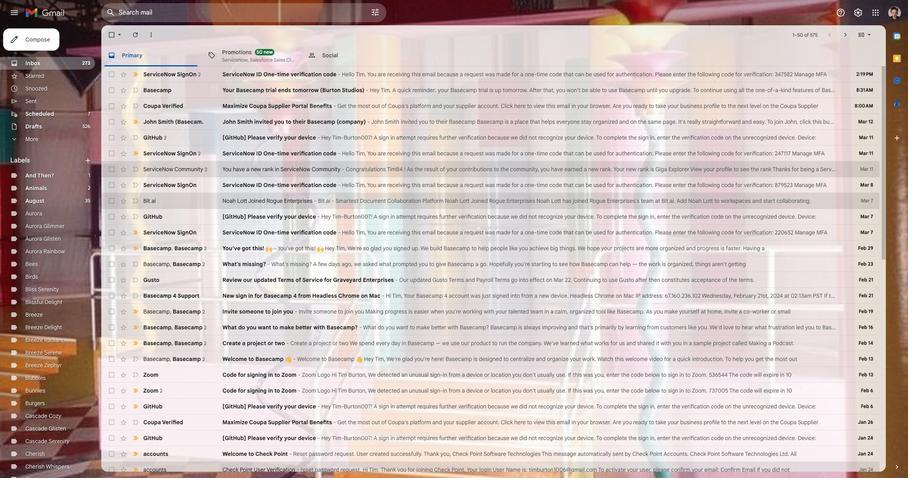 Task type: locate. For each thing, give the bounding box(es) containing it.
further for feb 6
[[439, 403, 457, 411]]

don't
[[523, 372, 536, 379], [523, 388, 536, 395]]

0 horizontal spatial better
[[296, 324, 312, 331]]

further for mar 11
[[439, 134, 457, 141]]

21 for new sign in for basecamp 4 from headless chrome on mac - hi tim, your basecamp 4 account was just signed into from a new device. headless chrome on mac ip address: 67.160.236.102 wednesday, february 21st, 2024 at 02:13am pst if this was you, carry on. we won
[[869, 293, 873, 299]]

help down projects on the bottom
[[620, 261, 631, 268]]

mar for fifth row from the top
[[859, 135, 868, 141]]

1 [github] from the top
[[222, 134, 246, 141]]

0 horizontal spatial 1
[[88, 173, 90, 179]]

0 vertical spatial code
[[222, 372, 237, 379]]

2 lott from the left
[[460, 198, 470, 205]]

you for hello tim, you are receiving this email because a request was made for a one-time code that can be used for authentication. please enter the following code for verification: 247117 manage mfa
[[367, 150, 376, 157]]

1 horizontal spatial chrome
[[595, 293, 614, 300]]

browser. down 'able'
[[590, 103, 611, 110]]

gusto up basecamp 4 support
[[143, 277, 160, 284]]

maximize coupa supplier portal benefits - get the most out of coupa's platform and your supplier account. click here to view this email in your browser. are you ready to take your business profile to the next level on the coupa supplier for jan 26
[[222, 419, 819, 426]]

use left the product
[[451, 340, 460, 347]]

made
[[496, 71, 510, 78], [496, 150, 510, 157], [496, 182, 510, 189], [496, 229, 510, 236]]

cascade
[[25, 413, 47, 420], [25, 426, 47, 433], [25, 438, 47, 445]]

technologies
[[507, 451, 541, 458], [745, 451, 778, 458]]

one- for servicenow id one-time verification code - hello tim, you are receiving this email because a request was made for a one-time code that can be used for authentication. please enter the following code for verification: 347582 manage mfa
[[263, 71, 277, 78]]

sign- for zoom logo hi tim burton, we detected an unusual sign-in from a device or location you don't usually use. if this was you, enter the code below to sign in to zoom. 536544 the code will expire in 10
[[430, 372, 443, 379]]

make down easier
[[416, 324, 430, 331]]

cherish for cherish whispers
[[25, 464, 45, 471]]

click
[[800, 118, 811, 126]]

glad right the so at bottom
[[371, 245, 382, 252]]

24 for device.
[[868, 435, 873, 441]]

hello up studios)
[[342, 71, 355, 78]]

1 horizontal spatial missing?
[[290, 261, 312, 268]]

24 row from the top
[[101, 431, 880, 447]]

here for jan 26
[[514, 419, 526, 426]]

[github] please verify your device - hey tim-burton007! a sign in attempt requires further verification because we did not recognize your device. to complete the sign in, enter the verification code on the unrecognized device. device: for jan 24
[[222, 435, 816, 442]]

1 got from the left
[[242, 245, 251, 252]]

serene
[[44, 350, 62, 357]]

jan 26
[[858, 420, 873, 426]]

4 used from the top
[[594, 229, 606, 236]]

hello for hello tim, you are receiving this email because a request was made for a one-time code that can be used for authentication. please enter the following code for verification: 220652 manage mfa
[[342, 229, 355, 236]]

business
[[680, 103, 702, 110], [680, 419, 702, 426]]

then?
[[37, 172, 54, 179]]

tab list
[[886, 25, 908, 450], [101, 44, 886, 67]]

burton007!
[[344, 134, 372, 141], [344, 213, 372, 221], [344, 403, 372, 411], [344, 435, 372, 442]]

2 this! from the left
[[305, 245, 316, 252]]

1 don't from the top
[[523, 372, 536, 379]]

next
[[738, 103, 749, 110], [738, 419, 749, 426]]

2 chrome from the left
[[595, 293, 614, 300]]

0 vertical spatial maximize
[[222, 103, 248, 110]]

button:
[[823, 118, 841, 126]]

1 vertical spatial mar 7
[[860, 214, 873, 220]]

settings image
[[854, 8, 863, 17]]

this!
[[252, 245, 264, 252], [305, 245, 316, 252]]

1 vertical spatial glisten
[[49, 426, 66, 433]]

take up accounts.
[[656, 419, 666, 426]]

feb 14
[[859, 340, 873, 346]]

coupa's
[[388, 103, 409, 110], [388, 419, 409, 426]]

payroll
[[476, 277, 493, 284]]

explorer
[[669, 166, 689, 173]]

made up community,
[[496, 150, 510, 157]]

invite
[[222, 308, 238, 316], [299, 308, 312, 316]]

2 don't from the top
[[523, 388, 536, 395]]

tab list containing promotions
[[101, 44, 886, 67]]

0 vertical spatial 1
[[793, 32, 794, 38]]

bees
[[25, 261, 38, 268]]

2 missing? from the left
[[290, 261, 312, 268]]

1 tim from the top
[[338, 372, 347, 379]]

password for reset
[[315, 467, 339, 474]]

email for hello tim, you are receiving this email because a request was made for a one-time code that can be used for authentication. please enter the following code for verification: 879523 manage mfa
[[422, 182, 436, 189]]

used up rank.
[[594, 150, 606, 157]]

see up workspaces at the right
[[740, 166, 749, 173]]

28 ‌ from the left
[[794, 277, 794, 284]]

2 vertical spatial at
[[701, 308, 706, 316]]

1 following from the top
[[697, 71, 720, 78]]

1 vertical spatial jan 24
[[858, 451, 873, 457]]

1 vertical spatial accounts
[[143, 467, 167, 474]]

sent link
[[25, 98, 37, 105]]

password right "reset"
[[309, 451, 333, 458]]

basecamp
[[143, 87, 172, 94], [236, 87, 264, 94], [451, 87, 477, 94], [619, 87, 645, 94], [307, 118, 335, 126], [449, 118, 476, 126], [477, 118, 503, 126], [143, 245, 172, 252], [174, 245, 203, 252], [444, 245, 470, 252], [143, 261, 170, 268], [173, 261, 201, 268], [448, 261, 474, 268], [581, 261, 608, 268], [143, 293, 172, 300], [264, 293, 292, 300], [416, 293, 443, 300], [143, 308, 170, 315], [173, 308, 201, 315], [143, 324, 172, 331], [174, 324, 203, 331], [490, 324, 517, 331], [143, 340, 172, 347], [174, 340, 203, 347], [408, 340, 434, 347], [143, 356, 170, 363], [173, 356, 201, 363], [255, 356, 284, 363], [328, 356, 355, 363], [446, 356, 472, 363]]

2 invited from the left
[[401, 118, 417, 126]]

coupa verified for jan 26
[[143, 419, 183, 426]]

cherish
[[25, 451, 45, 458], [25, 464, 45, 471]]

1 requires from the top
[[417, 134, 438, 141]]

1 vertical spatial an
[[401, 388, 408, 395]]

1 horizontal spatial want
[[396, 324, 408, 331]]

2 horizontal spatial help
[[733, 356, 744, 363]]

3 attempt from the top
[[396, 403, 416, 411]]

john smith invited you to their basecamp (company) - john smith invited you to their basecamp basecamp is a place that helps everyone stay organized and on the same page. it's really straightforward and easy. to join john, click this button: set up
[[222, 118, 859, 126]]

manage for 220652
[[795, 229, 815, 236]]

0 horizontal spatial 🙌 image
[[266, 246, 272, 252]]

1 platform from the top
[[410, 103, 431, 110]]

manage down being
[[794, 182, 815, 189]]

did for mar 11
[[519, 134, 527, 141]]

1 vertical spatial progress
[[385, 308, 407, 316]]

search mail image
[[104, 6, 118, 20]]

2 further from the top
[[439, 213, 457, 221]]

take for 8:00 am
[[656, 103, 666, 110]]

1 burton007! from the top
[[344, 134, 372, 141]]

snoozed
[[25, 85, 47, 92]]

receiving for hello tim, you are receiving this email because a request was made for a one-time code that can be used for authentication. please enter the following code for verification: 247117 manage mfa
[[387, 150, 410, 157]]

main content
[[101, 25, 906, 479]]

missing?
[[242, 261, 266, 268], [290, 261, 312, 268]]

profile down 737005 in the bottom right of the page
[[704, 419, 720, 426]]

thank
[[424, 451, 439, 458], [381, 467, 396, 474]]

24 ‌ from the left
[[789, 277, 789, 284]]

2 21 from the top
[[869, 293, 873, 299]]

21 left on.
[[869, 293, 873, 299]]

video
[[649, 356, 663, 363]]

3 complete from the top
[[604, 403, 627, 411]]

1 vertical spatial signing
[[247, 388, 267, 395]]

1 horizontal spatial technologies
[[745, 451, 778, 458]]

0 horizontal spatial updated
[[254, 277, 276, 284]]

device: for mar 11
[[798, 134, 816, 141]]

0 horizontal spatial want
[[258, 324, 271, 331]]

signing for code for signing in to zoom - zoom logo hi tim burton, we detected an unusual sign-in from a device or location you don't usually use. if this was you, enter the code below to sign in to zoom. 737005 the code will expire in 10
[[247, 388, 267, 395]]

0 horizontal spatial rogue
[[267, 198, 283, 205]]

by left learning
[[618, 324, 624, 331]]

document
[[360, 198, 386, 205]]

0 vertical spatial click
[[501, 103, 513, 110]]

click for jan 26
[[501, 419, 513, 426]]

7
[[88, 111, 90, 117], [871, 198, 873, 204], [871, 214, 873, 220], [871, 230, 873, 236]]

2 feb 21 from the top
[[859, 293, 873, 299]]

graveyard
[[333, 277, 361, 284]]

support image
[[836, 8, 846, 17]]

tim, down every
[[375, 356, 385, 363]]

1 horizontal spatial headless
[[570, 293, 593, 300]]

0 vertical spatial logo
[[318, 372, 330, 379]]

2 one- from the top
[[263, 150, 277, 157]]

2 inside zoom 2
[[160, 388, 163, 394]]

or up welcome to basecamp on the left bottom of the page
[[268, 340, 273, 347]]

cascade for cascade glisten
[[25, 426, 47, 433]]

don't for 737005
[[523, 388, 536, 395]]

1 benefits from the top
[[309, 103, 332, 110]]

tim, up the so at bottom
[[356, 229, 366, 236]]

be for 347582
[[586, 71, 592, 78]]

None checkbox
[[108, 31, 116, 39], [108, 102, 116, 110], [108, 150, 116, 158], [108, 165, 116, 173], [108, 181, 116, 189], [108, 197, 116, 205], [108, 213, 116, 221], [108, 229, 116, 237], [108, 245, 116, 253], [108, 261, 116, 268], [108, 292, 116, 300], [108, 308, 116, 316], [108, 356, 116, 363], [108, 403, 116, 411], [108, 419, 116, 427], [108, 466, 116, 474], [108, 31, 116, 39], [108, 102, 116, 110], [108, 150, 116, 158], [108, 165, 116, 173], [108, 181, 116, 189], [108, 197, 116, 205], [108, 213, 116, 221], [108, 229, 116, 237], [108, 245, 116, 253], [108, 261, 116, 268], [108, 292, 116, 300], [108, 308, 116, 316], [108, 356, 116, 363], [108, 403, 116, 411], [108, 419, 116, 427], [108, 466, 116, 474]]

1 horizontal spatial rogue
[[489, 198, 505, 205]]

1 click from the top
[[501, 103, 513, 110]]

4 row from the top
[[101, 114, 880, 130]]

1 horizontal spatial thank
[[424, 451, 439, 458]]

1 horizontal spatial make
[[416, 324, 430, 331]]

1 vertical spatial burton,
[[348, 388, 367, 395]]

1 gusto from the left
[[143, 277, 160, 284]]

1 receiving from the top
[[387, 71, 410, 78]]

quick left introduction.
[[677, 356, 691, 363]]

create up 👋 image
[[290, 340, 307, 347]]

4 requires from the top
[[417, 435, 438, 442]]

love
[[724, 324, 734, 331]]

gusto down give on the left bottom
[[433, 277, 448, 284]]

Search mail text field
[[119, 9, 348, 17]]

yourself
[[679, 308, 700, 316]]

2 rank from the left
[[638, 166, 649, 173]]

1 vertical spatial here
[[514, 419, 526, 426]]

is left giga
[[650, 166, 654, 173]]

more email options image
[[147, 31, 155, 39]]

sample
[[694, 340, 712, 347]]

device.
[[577, 134, 595, 141], [779, 134, 796, 141], [577, 213, 595, 221], [779, 213, 796, 221], [551, 293, 569, 300], [577, 403, 595, 411], [779, 403, 796, 411], [577, 435, 595, 442], [779, 435, 796, 442]]

we're down day
[[387, 356, 401, 363]]

2 platform from the top
[[410, 419, 431, 426]]

0 vertical spatial supplier
[[456, 103, 476, 110]]

everyone
[[557, 118, 580, 126]]

basecamp?
[[327, 324, 358, 331], [460, 324, 489, 331]]

breeze down breeze 'link'
[[25, 324, 43, 331]]

view up the this
[[534, 419, 545, 426]]

don't down "code for signing in to zoom - zoom logo hi tim burton, we detected an unusual sign-in from a device or location you don't usually use. if this was you, enter the code below to sign in to zoom. 536544 the code will expire in 10"
[[523, 388, 536, 395]]

basecamp , basecamp 2 for what's
[[143, 261, 205, 268]]

tim- for mar 11
[[332, 134, 344, 141]]

complete
[[604, 134, 627, 141], [604, 213, 627, 221], [604, 403, 627, 411], [604, 435, 627, 442]]

6 for [github] please verify your device - hey tim-burton007! a sign in attempt requires further verification because we did not recognize your device. to complete the sign in, enter the verification code on the unrecognized device. device:
[[871, 404, 873, 410]]

13 for welcome to basecamp
[[869, 356, 873, 362]]

aurora for aurora glisten
[[25, 236, 42, 243]]

better up "- welcome to basecamp"
[[296, 324, 312, 331]]

1 browser. from the top
[[590, 103, 611, 110]]

2 vertical spatial most
[[358, 419, 370, 426]]

0 horizontal spatial making
[[365, 308, 384, 316]]

verified
[[162, 103, 183, 110], [162, 419, 183, 426]]

1 vertical spatial zoom.
[[692, 388, 708, 395]]

github for mar
[[143, 213, 162, 221]]

breeze for breeze zephyr
[[25, 362, 43, 369]]

feb 21 for review our updated terms of service for graveyard enterprises - our updated gusto terms and payroll terms go into effect on mar 22. continuing to use gusto after then constitutes acceptance of the terms. ‌ ‌ ‌ ‌ ‌ ‌ ‌ ‌ ‌ ‌ ‌ ‌ ‌ ‌ ‌ ‌ ‌ ‌ ‌ ‌ ‌ ‌ ‌ ‌ ‌ ‌ ‌ ‌ ‌ ‌ ‌
[[859, 277, 873, 283]]

0 vertical spatial profile
[[704, 103, 720, 110]]

1 vertical spatial business
[[680, 419, 702, 426]]

automatically
[[578, 451, 611, 458]]

7 inside labels navigation
[[88, 111, 90, 117]]

enterprises
[[284, 198, 313, 205], [507, 198, 535, 205], [363, 277, 394, 284]]

23
[[868, 261, 873, 267]]

2 vertical spatial 11
[[870, 166, 873, 172]]

1 view from the top
[[534, 103, 545, 110]]

1 for 1
[[88, 173, 90, 179]]

zoom. down introduction.
[[692, 372, 708, 379]]

account
[[449, 293, 469, 300]]

tab list inside main content
[[101, 44, 886, 67]]

make up customers
[[664, 308, 678, 316]]

2 business from the top
[[680, 419, 702, 426]]

2 aurora from the top
[[25, 223, 42, 230]]

tim- for mar 7
[[332, 213, 344, 221]]

request
[[464, 71, 484, 78], [464, 150, 484, 157], [464, 182, 484, 189], [464, 229, 484, 236]]

joined
[[248, 198, 265, 205], [471, 198, 488, 205]]

review our updated terms of service for graveyard enterprises - our updated gusto terms and payroll terms go into effect on mar 22. continuing to use gusto after then constitutes acceptance of the terms. ‌ ‌ ‌ ‌ ‌ ‌ ‌ ‌ ‌ ‌ ‌ ‌ ‌ ‌ ‌ ‌ ‌ ‌ ‌ ‌ ‌ ‌ ‌ ‌ ‌ ‌ ‌ ‌ ‌ ‌ ‌
[[222, 277, 799, 284]]

, for what do you want to make better with basecamp? - what do you want to make better with basecamp? basecamp is always improving and that's primarily by learning from customers like you. we'd love to hear what frustration led you to basecamp.
[[172, 324, 173, 331]]

1 use. from the top
[[556, 372, 567, 379]]

4 lott from the left
[[703, 198, 713, 205]]

1 cherish from the top
[[25, 451, 45, 458]]

2 horizontal spatial rank
[[761, 166, 771, 173]]

what right asked
[[379, 261, 391, 268]]

hello up smartest
[[342, 182, 355, 189]]

progress up the things
[[697, 245, 719, 252]]

sign
[[379, 134, 389, 141], [638, 134, 649, 141], [379, 213, 389, 221], [638, 213, 649, 221], [236, 293, 247, 300], [668, 372, 678, 379], [668, 388, 678, 395], [379, 403, 389, 411], [638, 403, 649, 411], [379, 435, 389, 442], [638, 435, 649, 442]]

get for jan 26
[[337, 419, 347, 426]]

labels navigation
[[0, 25, 101, 479]]

0 vertical spatial making
[[365, 308, 384, 316]]

1 horizontal spatial better
[[431, 324, 446, 331]]

tim for zoom logo hi tim burton, we detected an unusual sign-in from a device or location you don't usually use. if this was you, enter the code below to sign in to zoom. 737005 the code will expire in 10
[[338, 388, 347, 395]]

up left tomorrow.
[[495, 87, 501, 94]]

helps
[[541, 118, 555, 126]]

out for jan 26
[[372, 419, 380, 426]]

email
[[742, 467, 756, 474]]

5 breeze from the top
[[25, 362, 43, 369]]

1 vertical spatial 50
[[257, 49, 262, 55]]

request. for hi
[[341, 467, 361, 474]]

0 horizontal spatial two
[[275, 340, 285, 347]]

1 vertical spatial request.
[[341, 467, 361, 474]]

password
[[309, 451, 333, 458], [315, 467, 339, 474]]

1 unusual from the top
[[409, 372, 429, 379]]

0 horizontal spatial quick
[[398, 87, 411, 94]]

hello for hello tim, you are receiving this email because a request was made for a one-time code that can be used for authentication. please enter the following code for verification: 247117 manage mfa
[[342, 150, 355, 157]]

1 vertical spatial will
[[754, 388, 762, 395]]

feb 23
[[858, 261, 873, 267]]

delight up radiance
[[44, 324, 62, 331]]

1 horizontal spatial do
[[378, 324, 384, 331]]

verified down zoom 2
[[162, 419, 183, 426]]

0 vertical spatial 13
[[869, 356, 873, 362]]

two up welcome to basecamp on the left bottom of the page
[[275, 340, 285, 347]]

at left home,
[[701, 308, 706, 316]]

profile for 8:00 am
[[704, 103, 720, 110]]

following down view on the right
[[697, 182, 720, 189]]

1 tim- from the top
[[332, 134, 344, 141]]

1 verified from the top
[[162, 103, 183, 110]]

following
[[697, 71, 720, 78], [697, 150, 720, 157], [697, 182, 720, 189], [697, 229, 720, 236]]

1 vertical spatial delight
[[44, 324, 62, 331]]

4 one- from the top
[[263, 229, 277, 236]]

serenity
[[38, 286, 59, 293], [49, 438, 69, 445]]

536544
[[709, 372, 728, 379]]

0 vertical spatial most
[[358, 103, 370, 110]]

0 horizontal spatial team
[[530, 308, 543, 316]]

0 vertical spatial verified
[[162, 103, 183, 110]]

terms up account at the bottom of page
[[449, 277, 464, 284]]

mar for row containing john smith (basecam.
[[858, 119, 867, 125]]

2 4 from the left
[[293, 293, 297, 300]]

247117
[[775, 150, 791, 157]]

receiving for hello tim, you are receiving this email because a request was made for a one-time code that can be used for authentication. please enter the following code for verification: 220652 manage mfa
[[387, 229, 410, 236]]

row
[[101, 67, 880, 82], [101, 82, 880, 98], [101, 98, 880, 114], [101, 114, 880, 130], [101, 130, 880, 146], [101, 146, 880, 162], [101, 162, 880, 177], [101, 177, 880, 193], [101, 193, 880, 209], [101, 209, 880, 225], [101, 225, 880, 241], [101, 241, 880, 257], [101, 257, 880, 272], [101, 272, 880, 288], [101, 288, 906, 304], [101, 304, 880, 320], [101, 320, 880, 336], [101, 336, 880, 352], [101, 352, 880, 367], [101, 367, 880, 383], [101, 383, 880, 399], [101, 399, 880, 415], [101, 415, 880, 431], [101, 431, 880, 447], [101, 447, 880, 462], [101, 462, 880, 478]]

not up welcome to check point - reset password request. user created successfully. thank you, check point software technologies this message automatically sent by check point accounts. check point software technologies ltd. all at the bottom of the page
[[529, 435, 537, 442]]

use right continuing
[[609, 277, 618, 284]]

workspaces
[[721, 198, 751, 205]]

are for hello tim, you are receiving this email because a request was made for a one-time code that can be used for authentication. please enter the following code for verification: 220652 manage mfa
[[378, 229, 386, 236]]

4
[[173, 293, 176, 300], [293, 293, 297, 300], [444, 293, 447, 300]]

0 vertical spatial location
[[491, 372, 511, 379]]

[github] please verify your device - hey tim-burton007! a sign in attempt requires further verification because we did not recognize your device. to complete the sign in, enter the verification code on the unrecognized device. device:
[[222, 134, 816, 141], [222, 213, 816, 221], [222, 403, 816, 411], [222, 435, 816, 442]]

new inside promotions, 50 new messages, tab
[[264, 49, 273, 55]]

breeze for breeze 'link'
[[25, 312, 43, 319]]

feb 6 for [github] please verify your device - hey tim-burton007! a sign in attempt requires further verification because we did not recognize your device. to complete the sign in, enter the verification code on the unrecognized device. device:
[[861, 404, 873, 410]]

so
[[363, 245, 369, 252]]

[github] please verify your device - hey tim-burton007! a sign in attempt requires further verification because we did not recognize your device. to complete the sign in, enter the verification code on the unrecognized device. device: down place
[[222, 134, 816, 141]]

reset
[[293, 451, 307, 458]]

0 horizontal spatial you're
[[415, 356, 430, 363]]

go.
[[480, 261, 488, 268]]

click down code for signing in to zoom - zoom logo hi tim burton, we detected an unusual sign-in from a device or location you don't usually use. if this was you, enter the code below to sign in to zoom. 737005 the code will expire in 10
[[501, 419, 513, 426]]

manage for 879523
[[794, 182, 815, 189]]

john for john smith invited you to their basecamp (company) - john smith invited you to their basecamp basecamp is a place that helps everyone stay organized and on the same page. it's really straightforward and easy. to join john, click this button: set up
[[222, 118, 236, 126]]

burgers link
[[25, 400, 45, 407]]

verify for mar 11
[[267, 134, 283, 141]]

aurora down "aurora" link
[[25, 223, 42, 230]]

mfa right 220652 at the right top
[[817, 229, 828, 236]]

2 vertical spatial jan 24
[[859, 467, 873, 473]]

expire for zoom logo hi tim burton, we detected an unusual sign-in from a device or location you don't usually use. if this was you, enter the code below to sign in to zoom. 536544 the code will expire in 10
[[763, 372, 779, 379]]

1 horizontal spatial got
[[295, 245, 304, 252]]

confirm
[[721, 467, 741, 474]]

you for hello tim, you are receiving this email because a request was made for a one-time code that can be used for authentication. please enter the following code for verification: 220652 manage mfa
[[367, 229, 376, 236]]

19
[[869, 309, 873, 315]]

0 vertical spatial an
[[401, 372, 408, 379]]

2 take from the top
[[656, 419, 666, 426]]

0 horizontal spatial software
[[484, 451, 506, 458]]

2 noah from the left
[[445, 198, 458, 205]]

1 vertical spatial 13
[[869, 372, 873, 378]]

1 vertical spatial as
[[646, 308, 652, 316]]

3 github from the top
[[143, 403, 162, 411]]

1 project from the left
[[247, 340, 266, 347]]

see left the how
[[559, 261, 568, 268]]

software up login
[[484, 451, 506, 458]]

1 location from the top
[[491, 372, 511, 379]]

did up welcome to check point - reset password request. user created successfully. thank you, check point software technologies this message automatically sent by check point accounts. check point software technologies ltd. all at the bottom of the page
[[519, 435, 527, 442]]

verification: for 220652
[[744, 229, 773, 236]]

12
[[869, 119, 873, 125]]

3 [github] from the top
[[222, 403, 246, 411]]

feb for what's missing? - what's missing? a few days ago, we asked what prompted you to give basecamp a go. hopefully you're starting to see how basecamp can help — the work is organized, things aren't getting
[[858, 261, 867, 267]]

really
[[687, 118, 701, 126]]

use right 'able'
[[608, 87, 617, 94]]

the right 737005 in the bottom right of the page
[[729, 388, 739, 395]]

we down noah lott joined rogue enterprises - bit.ai - smartest document collaboration platform noah lott joined rogue enterprises noah lott has joined rogue enterprises's team at bit.ai. add noah lott to workspaces and start collaborating.
[[511, 213, 518, 221]]

tim for zoom logo hi tim burton, we detected an unusual sign-in from a device or location you don't usually use. if this was you, enter the code below to sign in to zoom. 536544 the code will expire in 10
[[338, 372, 347, 379]]

2 mac from the left
[[624, 293, 634, 300]]

made up tomorrow.
[[496, 71, 510, 78]]

1 vertical spatial logo
[[318, 388, 330, 395]]

basecamp. up learning
[[617, 308, 645, 316]]

1 horizontal spatial quick
[[677, 356, 691, 363]]

do up welcome to basecamp on the left bottom of the page
[[238, 324, 245, 331]]

1 vertical spatial level
[[750, 419, 761, 426]]

8:31 am
[[857, 87, 873, 93]]

3 one- from the top
[[263, 182, 277, 189]]

promotions, 50 new messages, tab
[[202, 44, 301, 67]]

software
[[484, 451, 506, 458], [721, 451, 744, 458]]

0 vertical spatial unusual
[[409, 372, 429, 379]]

2 receiving from the top
[[387, 150, 410, 157]]

used down rank.
[[594, 182, 606, 189]]

0 vertical spatial mar 7
[[861, 198, 873, 204]]

1 vertical spatial use
[[609, 277, 618, 284]]

team up the 'what do you want to make better with basecamp? - what do you want to make better with basecamp? basecamp is always improving and that's primarily by learning from customers like you. we'd love to hear what frustration led you to basecamp.'
[[530, 308, 543, 316]]

centralize
[[510, 356, 535, 363]]

None search field
[[101, 3, 386, 22]]

user left verification on the bottom of the page
[[254, 467, 266, 474]]

sign- for zoom logo hi tim burton, we detected an unusual sign-in from a device or location you don't usually use. if this was you, enter the code below to sign in to zoom. 737005 the code will expire in 10
[[430, 388, 443, 395]]

2 vertical spatial help
[[733, 356, 744, 363]]

30 ‌ from the left
[[797, 277, 797, 284]]

requires for mar 11
[[417, 134, 438, 141]]

feb 19
[[859, 309, 873, 315]]

a for mar 11
[[374, 134, 377, 141]]

2 benefits from the top
[[309, 419, 332, 426]]

glimmer
[[43, 223, 65, 230]]

16
[[869, 325, 873, 331]]

not up servicenow id one-time verification code - hello tim, you are receiving this email because a request was made for a one-time code that can be used for authentication. please enter the following code for verification: 220652 manage mfa
[[529, 213, 537, 221]]

4 made from the top
[[496, 229, 510, 236]]

2 vertical spatial out
[[372, 419, 380, 426]]

1 rank from the left
[[263, 166, 273, 173]]

35
[[85, 198, 90, 204]]

1 this! from the left
[[252, 245, 264, 252]]

terms left service
[[278, 277, 294, 284]]

2 inside servicenow community 2
[[205, 166, 207, 172]]

[github] please verify your device - hey tim-burton007! a sign in attempt requires further verification because we did not recognize your device. to complete the sign in, enter the verification code on the unrecognized device. device: for mar 11
[[222, 134, 816, 141]]

browser. for jan 26
[[590, 419, 611, 426]]

1 vertical spatial at
[[784, 293, 789, 300]]

the right 536544
[[729, 372, 738, 379]]

4 complete from the top
[[604, 435, 627, 442]]

mfa for hello tim, you are receiving this email because a request was made for a one-time code that can be used for authentication. please enter the following code for verification: 220652 manage mfa
[[817, 229, 828, 236]]

1 unrecognized from the top
[[743, 134, 777, 141]]

1 vertical spatial feb 13
[[859, 372, 873, 378]]

18 ‌ from the left
[[780, 277, 780, 284]]

with down account at the bottom of page
[[448, 324, 458, 331]]

0 horizontal spatial help
[[478, 245, 489, 252]]

code for code for signing in to zoom - zoom logo hi tim burton, we detected an unusual sign-in from a device or location you don't usually use. if this was you, enter the code below to sign in to zoom. 536544 the code will expire in 10
[[222, 372, 237, 379]]

what
[[222, 324, 237, 331], [363, 324, 376, 331]]

0 vertical spatial tim
[[338, 372, 347, 379]]

mar 7 for noah lott joined rogue enterprises - bit.ai - smartest document collaboration platform noah lott joined rogue enterprises noah lott has joined rogue enterprises's team at bit.ai. add noah lott to workspaces and start collaborating.
[[861, 198, 873, 204]]

bit.ai
[[143, 198, 156, 205], [318, 198, 330, 205]]

4 receiving from the top
[[387, 229, 410, 236]]

you for hello tim, you are receiving this email because a request was made for a one-time code that can be used for authentication. please enter the following code for verification: 879523 manage mfa
[[367, 182, 376, 189]]

- you've got this!
[[272, 245, 317, 252]]

glad left here!
[[402, 356, 413, 363]]

0 horizontal spatial user
[[254, 467, 266, 474]]

1 inside labels navigation
[[88, 173, 90, 179]]

2 inside labels navigation
[[88, 185, 90, 191]]

main menu image
[[10, 8, 19, 17]]

0 vertical spatial use.
[[556, 372, 567, 379]]

want up day
[[396, 324, 408, 331]]

location for zoom logo hi tim burton, we detected an unusual sign-in from a device or location you don't usually use. if this was you, enter the code below to sign in to zoom. 737005 the code will expire in 10
[[491, 388, 511, 395]]

tim, down our
[[392, 293, 403, 300]]

usually for 737005
[[537, 388, 555, 395]]

4 [github] please verify your device - hey tim-burton007! a sign in attempt requires further verification because we did not recognize your device. to complete the sign in, enter the verification code on the unrecognized device. device: from the top
[[222, 435, 816, 442]]

17 row from the top
[[101, 320, 880, 336]]

is left tomorrow.
[[490, 87, 493, 94]]

2 level from the top
[[750, 419, 761, 426]]

team left bit.ai. in the right top of the page
[[641, 198, 654, 205]]

1 vertical spatial we're
[[387, 356, 401, 363]]

successfully.
[[391, 451, 423, 458]]

2 project from the left
[[313, 340, 331, 347]]

breeze serene link
[[25, 350, 62, 357]]

🙌 image
[[266, 246, 272, 252], [317, 246, 324, 252]]

1 here from the top
[[514, 103, 526, 110]]

hello up congratulations
[[342, 150, 355, 157]]

into
[[519, 277, 528, 284], [511, 293, 520, 300]]

0 horizontal spatial missing?
[[242, 261, 266, 268]]

2 got from the left
[[295, 245, 304, 252]]

0 vertical spatial will
[[754, 372, 762, 379]]

got right you've
[[295, 245, 304, 252]]

1 horizontal spatial we're
[[387, 356, 401, 363]]

3 burton007! from the top
[[344, 403, 372, 411]]

you're left here!
[[415, 356, 430, 363]]

here up welcome to check point - reset password request. user created successfully. thank you, check point software technologies this message automatically sent by check point accounts. check point software technologies ltd. all at the bottom of the page
[[514, 419, 526, 426]]

(basecam.
[[175, 118, 204, 126]]

social tab
[[302, 44, 401, 67]]

1 vertical spatial account.
[[478, 419, 499, 426]]

tim- for jan 24
[[332, 435, 344, 442]]

cascade cozy link
[[25, 413, 61, 420]]

benefits for 8:00 am
[[309, 103, 332, 110]]

the for 536544
[[729, 372, 738, 379]]

smith for invited
[[237, 118, 253, 126]]

3 authentication. from the top
[[616, 182, 654, 189]]

what's down you've
[[271, 261, 289, 268]]

cherish up cherish whispers
[[25, 451, 45, 458]]

below for 737005
[[645, 388, 660, 395]]

technologies up the email
[[745, 451, 778, 458]]

0 horizontal spatial what
[[222, 324, 237, 331]]

below for 536544
[[645, 372, 660, 379]]

tool
[[596, 308, 606, 316]]

manage right 220652 at the right top
[[795, 229, 815, 236]]

0 vertical spatial the
[[729, 372, 738, 379]]

want up welcome to basecamp on the left bottom of the page
[[258, 324, 271, 331]]

3 aurora from the top
[[25, 236, 42, 243]]

31 ‌ from the left
[[799, 277, 799, 284]]

or
[[771, 308, 776, 316], [268, 340, 273, 347], [332, 340, 338, 347], [484, 372, 490, 379], [484, 388, 490, 395]]

0 vertical spatial coupa verified
[[143, 103, 183, 110]]

used up 'able'
[[594, 71, 606, 78]]

1 code from the top
[[222, 372, 237, 379]]

3 ‌ from the left
[[759, 277, 759, 284]]

glisten for cascade glisten
[[49, 426, 66, 433]]

our left the product
[[461, 340, 470, 347]]

organized for tool
[[570, 308, 595, 316]]

id for servicenow id one-time verification code - hello tim, you are receiving this email because a request was made for a one-time code that can be used for authentication. please enter the following code for verification: 347582 manage mfa
[[256, 71, 262, 78]]

mar 11 for servicenow id one-time verification code - hello tim, you are receiving this email because a request was made for a one-time code that can be used for authentication. please enter the following code for verification: 247117 manage mfa
[[859, 150, 873, 156]]

2 horizontal spatial john
[[371, 118, 384, 126]]

1 vertical spatial detected
[[377, 388, 400, 395]]

labels
[[10, 157, 30, 165]]

1 further from the top
[[439, 134, 457, 141]]

3 lott from the left
[[551, 198, 561, 205]]

platform down reminder: at top left
[[410, 103, 431, 110]]

, for what's missing? - what's missing? a few days ago, we asked what prompted you to give basecamp a go. hopefully you're starting to see how basecamp can help — the work is organized, things aren't getting
[[170, 261, 171, 268]]

the
[[688, 71, 696, 78], [746, 87, 754, 94], [348, 103, 356, 110], [728, 103, 736, 110], [771, 103, 779, 110], [638, 118, 647, 126], [629, 134, 637, 141], [672, 134, 680, 141], [733, 134, 741, 141], [688, 150, 696, 157], [415, 166, 423, 173], [501, 166, 509, 173], [751, 166, 759, 173], [688, 182, 696, 189], [629, 213, 637, 221], [672, 213, 680, 221], [733, 213, 741, 221], [688, 229, 696, 236], [639, 261, 647, 268], [729, 277, 737, 284], [509, 340, 517, 347], [765, 356, 774, 363], [621, 372, 629, 379], [621, 388, 629, 395], [629, 403, 637, 411], [672, 403, 680, 411], [733, 403, 741, 411], [348, 419, 356, 426], [728, 419, 736, 426], [771, 419, 779, 426], [629, 435, 637, 442], [672, 435, 680, 442], [733, 435, 741, 442]]

here!
[[431, 356, 444, 363]]

progress
[[697, 245, 719, 252], [385, 308, 407, 316]]

email for hello tim, you are receiving this email because a request was made for a one-time code that can be used for authentication. please enter the following code for verification: 247117 manage mfa
[[422, 150, 436, 157]]

usually for 536544
[[537, 372, 555, 379]]

0 horizontal spatial see
[[559, 261, 568, 268]]

2 usually from the top
[[537, 388, 555, 395]]

basecamp. left feb 16
[[822, 324, 850, 331]]

coupa verified up john smith (basecam.
[[143, 103, 183, 110]]

None checkbox
[[108, 70, 116, 78], [108, 86, 116, 94], [108, 118, 116, 126], [108, 134, 116, 142], [108, 276, 116, 284], [108, 324, 116, 332], [108, 340, 116, 348], [108, 371, 116, 379], [108, 387, 116, 395], [108, 435, 116, 443], [108, 451, 116, 458], [108, 70, 116, 78], [108, 86, 116, 94], [108, 118, 116, 126], [108, 134, 116, 142], [108, 276, 116, 284], [108, 324, 116, 332], [108, 340, 116, 348], [108, 371, 116, 379], [108, 387, 116, 395], [108, 435, 116, 443], [108, 451, 116, 458]]

that up earned
[[563, 150, 574, 157]]

business up the really
[[680, 103, 702, 110]]

made for hello tim, you are receiving this email because a request was made for a one-time code that can be used for authentication. please enter the following code for verification: 220652 manage mfa
[[496, 229, 510, 236]]

code for code for signing in to zoom - zoom logo hi tim burton, we detected an unusual sign-in from a device or location you don't usually use. if this was you, enter the code below to sign in to zoom. 737005 the code will expire in 10
[[222, 388, 237, 395]]

1 4 from the left
[[173, 293, 176, 300]]

verify for mar 7
[[267, 213, 283, 221]]

[github] for jan 24
[[222, 435, 246, 442]]

4 unrecognized from the top
[[743, 435, 777, 442]]

our
[[399, 277, 409, 284]]

got right you've
[[242, 245, 251, 252]]

not for mar 7
[[529, 213, 537, 221]]

complete for jan 24
[[604, 435, 627, 442]]

did up servicenow id one-time verification code - hello tim, you are receiving this email because a request was made for a one-time code that can be used for authentication. please enter the following code for verification: 220652 manage mfa
[[519, 213, 527, 221]]

email:
[[705, 467, 719, 474]]

1 horizontal spatial join
[[345, 308, 354, 316]]

4 verify from the top
[[267, 435, 283, 442]]

someone down review
[[239, 308, 264, 316]]

their down reminder: at top left
[[436, 118, 448, 126]]

1 horizontal spatial 1
[[793, 32, 794, 38]]

3 device: from the top
[[798, 403, 816, 411]]

updated right review
[[254, 277, 276, 284]]

servicenow signon 2 up servicenow community 2
[[143, 150, 201, 157]]

below
[[645, 372, 660, 379], [645, 388, 660, 395]]

carry
[[863, 293, 876, 300]]

one-
[[525, 71, 537, 78], [756, 87, 768, 94], [525, 150, 537, 157], [525, 182, 537, 189], [525, 229, 537, 236]]

serenity for cascade serenity
[[49, 438, 69, 445]]

are down document
[[378, 229, 386, 236]]

row containing bit.ai
[[101, 193, 880, 209]]

7 row from the top
[[101, 162, 880, 177]]

make
[[664, 308, 678, 316], [280, 324, 294, 331], [416, 324, 430, 331]]

, for invite someone to join you - invite someone to join you making progress is easier when you're working with your talented team in a calm, organized tool like basecamp. as you make yourself at home, invite a co-worker or small
[[170, 308, 171, 315]]

won
[[896, 293, 906, 300]]

2 feb 13 from the top
[[859, 372, 873, 378]]

1 accounts from the top
[[143, 451, 168, 458]]

don't for 536544
[[523, 372, 536, 379]]



Task type: describe. For each thing, give the bounding box(es) containing it.
1 vertical spatial making
[[749, 340, 767, 347]]

are left more
[[636, 245, 644, 252]]

projects
[[614, 245, 635, 252]]

that left helps
[[530, 118, 540, 126]]

has
[[563, 198, 572, 205]]

18 row from the top
[[101, 336, 880, 352]]

19 ‌ from the left
[[782, 277, 782, 284]]

verification: for 247117
[[744, 150, 773, 157]]

designed
[[479, 356, 502, 363]]

1 noah from the left
[[222, 198, 236, 205]]

learning
[[626, 324, 646, 331]]

with right it
[[661, 340, 671, 347]]

bubbles link
[[25, 375, 46, 382]]

mar 11 for you have a new rank in servicenow community - congratulations timb4 ! as the result of your contributions to the community, you have earned a new rank. your new rank is giga explorer view your profile to see the rank thanks for being a servicenow
[[860, 166, 873, 172]]

1 what from the left
[[222, 324, 237, 331]]

that for 220652
[[563, 229, 574, 236]]

be left 'able'
[[582, 87, 588, 94]]

introduction.
[[692, 356, 724, 363]]

1 invite from the left
[[222, 308, 238, 316]]

business for jan 26
[[680, 419, 702, 426]]

👋 image
[[356, 357, 363, 363]]

6 basecamp , basecamp 2 from the top
[[143, 356, 205, 363]]

1 horizontal spatial you're
[[446, 308, 461, 316]]

main content containing promotions
[[101, 25, 906, 479]]

one- for hello tim, you are receiving this email because a request was made for a one-time code that can be used for authentication. please enter the following code for verification: 220652 manage mfa
[[525, 229, 537, 236]]

2 vertical spatial what
[[581, 340, 593, 347]]

we for mar 11
[[511, 134, 518, 141]]

tim, up studios)
[[356, 71, 366, 78]]

can down projects on the bottom
[[609, 261, 619, 268]]

aurora glimmer link
[[25, 223, 65, 230]]

collaborating.
[[777, 198, 811, 205]]

get for 8:00 am
[[337, 103, 347, 110]]

on.
[[878, 293, 885, 300]]

with up "- welcome to basecamp"
[[313, 324, 325, 331]]

organize
[[547, 356, 569, 363]]

continue
[[701, 87, 722, 94]]

1 ‌ from the left
[[756, 277, 756, 284]]

in, for feb 6
[[650, 403, 656, 411]]

ready for jan 26
[[633, 419, 648, 426]]

0 horizontal spatial by
[[618, 324, 624, 331]]

code for signing in to zoom - zoom logo hi tim burton, we detected an unusual sign-in from a device or location you don't usually use. if this was you, enter the code below to sign in to zoom. 737005 the code will expire in 10
[[222, 388, 792, 395]]

7 ‌ from the left
[[765, 277, 765, 284]]

3 project from the left
[[713, 340, 731, 347]]

pst
[[813, 293, 823, 300]]

2 trial from the left
[[478, 87, 488, 94]]

1 horizontal spatial glad
[[402, 356, 413, 363]]

be for 247117
[[586, 150, 592, 157]]

result
[[424, 166, 439, 173]]

acceptance
[[691, 277, 721, 284]]

1 basecamp , basecamp 2 from the top
[[143, 245, 207, 252]]

2 🙌 image from the left
[[317, 246, 324, 252]]

1 horizontal spatial user
[[357, 451, 368, 458]]

4 signon from the top
[[177, 229, 197, 236]]

blissful delight
[[25, 299, 62, 306]]

maximize coupa supplier portal benefits - get the most out of coupa's platform and your supplier account. click here to view this email in your browser. are you ready to take your business profile to the next level on the coupa supplier for 8:00 am
[[222, 103, 819, 110]]

2 signon from the top
[[177, 150, 197, 157]]

attempt for mar 7
[[396, 213, 416, 221]]

coupa's for jan 26
[[388, 419, 409, 426]]

11 row from the top
[[101, 225, 880, 241]]

0 horizontal spatial at
[[655, 198, 660, 205]]

2 vertical spatial use
[[451, 340, 460, 347]]

expire for zoom logo hi tim burton, we detected an unusual sign-in from a device or location you don't usually use. if this was you, enter the code below to sign in to zoom. 737005 the code will expire in 10
[[764, 388, 779, 395]]

0 horizontal spatial enterprises
[[284, 198, 313, 205]]

enterprises's
[[607, 198, 640, 205]]

22 row from the top
[[101, 399, 880, 415]]

2 what from the left
[[363, 324, 376, 331]]

1 what's from the left
[[222, 261, 241, 268]]

0 vertical spatial progress
[[697, 245, 719, 252]]

request for hello tim, you are receiving this email because a request was made for a one-time code that can be used for authentication. please enter the following code for verification: 220652 manage mfa
[[464, 229, 484, 236]]

0 horizontal spatial signed
[[393, 245, 410, 252]]

labels heading
[[10, 157, 84, 165]]

2 horizontal spatial join
[[775, 118, 783, 126]]

set
[[842, 118, 851, 126]]

12 row from the top
[[101, 241, 880, 257]]

2 horizontal spatial at
[[784, 293, 789, 300]]

1 two from the left
[[275, 340, 285, 347]]

1 horizontal spatial at
[[701, 308, 706, 316]]

tim, right studios)
[[381, 87, 391, 94]]

mar for 11th row
[[860, 230, 869, 236]]

10 row from the top
[[101, 209, 880, 225]]

starred link
[[25, 72, 44, 80]]

1 vertical spatial most
[[775, 356, 788, 363]]

servicenow signon 2 for servicenow id one-time verification code - hello tim, you are receiving this email because a request was made for a one-time code that can be used for authentication. please enter the following code for verification: 247117 manage mfa
[[143, 150, 201, 157]]

not down ltd. in the bottom right of the page
[[782, 467, 790, 474]]

879523
[[775, 182, 793, 189]]

or up "- welcome to basecamp"
[[332, 340, 338, 347]]

request for hello tim, you are receiving this email because a request was made for a one-time code that can be used for authentication. please enter the following code for verification: 247117 manage mfa
[[464, 150, 484, 157]]

organized for and
[[660, 245, 685, 252]]

0 vertical spatial into
[[519, 277, 528, 284]]

is:
[[522, 467, 527, 474]]

0 horizontal spatial thank
[[381, 467, 396, 474]]

your down our
[[404, 293, 415, 300]]

0 vertical spatial our
[[243, 277, 252, 284]]

1 create from the left
[[222, 340, 241, 347]]

did down ltd. in the bottom right of the page
[[772, 467, 780, 474]]

account. for jan 26
[[478, 419, 499, 426]]

(company)
[[337, 118, 366, 126]]

we for feb 6
[[511, 403, 518, 411]]

able
[[590, 87, 601, 94]]

21 ‌ from the left
[[784, 277, 784, 284]]

1 lott from the left
[[237, 198, 247, 205]]

talented
[[508, 308, 529, 316]]

a for mar 7
[[374, 213, 377, 221]]

2 horizontal spatial make
[[664, 308, 678, 316]]

point up verification on the bottom of the page
[[274, 451, 288, 458]]

following for 347582
[[697, 71, 720, 78]]

achieve
[[530, 245, 549, 252]]

1 rogue from the left
[[267, 198, 283, 205]]

1 horizontal spatial help
[[620, 261, 631, 268]]

burgers
[[25, 400, 45, 407]]

24 for not
[[868, 467, 873, 473]]

1 vertical spatial —
[[436, 340, 441, 347]]

2 better from the left
[[431, 324, 446, 331]]

1 signon from the top
[[177, 71, 197, 78]]

tim, up congratulations
[[356, 150, 366, 157]]

constitutes
[[662, 277, 690, 284]]

welcome to check point - reset password request. user created successfully. thank you, check point software technologies this message automatically sent by check point accounts. check point software technologies ltd. all
[[222, 451, 797, 458]]

toggle split pane mode image
[[858, 31, 865, 39]]

verified for jan 26
[[162, 419, 183, 426]]

tim, down congratulations
[[356, 182, 366, 189]]

day
[[391, 340, 400, 347]]

aurora for "aurora" link
[[25, 210, 42, 217]]

maximize for jan 26
[[222, 419, 248, 426]]

10 ‌ from the left
[[769, 277, 769, 284]]

things.
[[560, 245, 577, 252]]

4 ‌ from the left
[[760, 277, 760, 284]]

cherish link
[[25, 451, 45, 458]]

1 vertical spatial by
[[625, 451, 631, 458]]

25 row from the top
[[101, 447, 880, 462]]

1 do from the left
[[238, 324, 245, 331]]

2 create from the left
[[290, 340, 307, 347]]

we're for so
[[348, 245, 362, 252]]

august
[[25, 198, 44, 205]]

older image
[[842, 31, 850, 39]]

requires for jan 24
[[417, 435, 438, 442]]

1 horizontal spatial team
[[641, 198, 654, 205]]

more button
[[0, 133, 95, 146]]

verification: for 347582
[[744, 71, 773, 78]]

[github] for mar 11
[[222, 134, 246, 141]]

how
[[569, 261, 580, 268]]

id for servicenow id one-time verification code - hello tim, you are receiving this email because a request was made for a one-time code that can be used for authentication. please enter the following code for verification: 879523 manage mfa
[[256, 182, 262, 189]]

row containing gusto
[[101, 272, 880, 288]]

drafts link
[[25, 123, 42, 130]]

wednesday,
[[702, 293, 732, 300]]

spend
[[359, 340, 375, 347]]

is left always
[[518, 324, 522, 331]]

tim, down the created on the left
[[369, 467, 379, 474]]

made for hello tim, you are receiving this email because a request was made for a one-time code that can be used for authentication. please enter the following code for verification: 347582 manage mfa
[[496, 71, 510, 78]]

4 noah from the left
[[688, 198, 702, 205]]

14
[[868, 340, 873, 346]]

unrecognized for jan 24
[[743, 435, 777, 442]]

1 vertical spatial basecamp.
[[822, 324, 850, 331]]

29 ‌ from the left
[[796, 277, 796, 284]]

8
[[871, 182, 873, 188]]

reminder:
[[412, 87, 436, 94]]

or down "code for signing in to zoom - zoom logo hi tim burton, we detected an unusual sign-in from a device or location you don't usually use. if this was you, enter the code below to sign in to zoom. 536544 the code will expire in 10"
[[484, 388, 490, 395]]

2 basecamp? from the left
[[460, 324, 489, 331]]

👋 image
[[285, 357, 292, 363]]

13 ‌ from the left
[[773, 277, 773, 284]]

same
[[648, 118, 662, 126]]

made for hello tim, you are receiving this email because a request was made for a one-time code that can be used for authentication. please enter the following code for verification: 879523 manage mfa
[[496, 182, 510, 189]]

25 ‌ from the left
[[790, 277, 790, 284]]

1 horizontal spatial —
[[632, 261, 637, 268]]

terms.
[[739, 277, 755, 284]]

row containing servicenow community
[[101, 162, 880, 177]]

august link
[[25, 198, 44, 205]]

your left login
[[467, 467, 478, 474]]

26 row from the top
[[101, 462, 880, 478]]

id for servicenow id one-time verification code - hello tim, you are receiving this email because a request was made for a one-time code that can be used for authentication. please enter the following code for verification: 220652 manage mfa
[[256, 229, 262, 236]]

[github] for mar 7
[[222, 213, 246, 221]]

basecamp , basecamp 2 for what
[[143, 324, 207, 331]]

what do you want to make better with basecamp? - what do you want to make better with basecamp? basecamp is always improving and that's primarily by learning from customers like you. we'd love to hear what frustration led you to basecamp.
[[222, 324, 850, 331]]

breeze link
[[25, 312, 43, 319]]

2 two from the left
[[339, 340, 349, 347]]

cascade serenity
[[25, 438, 69, 445]]

your down promotions
[[222, 87, 235, 94]]

servicenow signon 2 for servicenow id one-time verification code - hello tim, you are receiving this email because a request was made for a one-time code that can be used for authentication. please enter the following code for verification: 347582 manage mfa
[[143, 71, 201, 78]]

tim, up ago,
[[336, 245, 346, 252]]

jan 24 for not
[[859, 467, 873, 473]]

when
[[431, 308, 444, 316]]

servicenow id one-time verification code - hello tim, you are receiving this email because a request was made for a one-time code that can be used for authentication. please enter the following code for verification: 347582 manage mfa
[[222, 71, 827, 78]]

accounts for check point user verification
[[143, 467, 167, 474]]

following for 879523
[[697, 182, 720, 189]]

breeze zephyr
[[25, 362, 62, 369]]

0 vertical spatial as
[[407, 166, 413, 173]]

is left easier
[[409, 308, 413, 316]]

15 ‌ from the left
[[776, 277, 776, 284]]

called
[[732, 340, 747, 347]]

2 their from the left
[[436, 118, 448, 126]]

2 row from the top
[[101, 82, 880, 98]]

23 ‌ from the left
[[787, 277, 787, 284]]

birds
[[25, 274, 38, 281]]

3 4 from the left
[[444, 293, 447, 300]]

3 row from the top
[[101, 98, 880, 114]]

3 gusto from the left
[[619, 277, 634, 284]]

23 row from the top
[[101, 415, 880, 431]]

1 horizontal spatial enterprises
[[363, 277, 394, 284]]

activate
[[606, 467, 626, 474]]

or left small
[[771, 308, 776, 316]]

2 technologies from the left
[[745, 451, 778, 458]]

authentication. for 247117
[[616, 150, 654, 157]]

0 horizontal spatial up
[[495, 87, 501, 94]]

tomorrow
[[293, 87, 319, 94]]

invite someone to join you - invite someone to join you making progress is easier when you're working with your talented team in a calm, organized tool like basecamp. as you make yourself at home, invite a co-worker or small
[[222, 308, 791, 316]]

22 ‌ from the left
[[786, 277, 786, 284]]

10 for code for signing in to zoom - zoom logo hi tim burton, we detected an unusual sign-in from a device or location you don't usually use. if this was you, enter the code below to sign in to zoom. 536544 the code will expire in 10
[[786, 372, 792, 379]]

point up email:
[[708, 451, 720, 458]]

2 inside github 2
[[164, 135, 167, 141]]

2 horizontal spatial enterprises
[[507, 198, 535, 205]]

0 vertical spatial use
[[608, 87, 617, 94]]

welcome
[[625, 356, 648, 363]]

portal for 8:00 am
[[292, 103, 308, 110]]

9 ‌ from the left
[[767, 277, 767, 284]]

8:00 am
[[855, 103, 873, 109]]

1 vertical spatial our
[[461, 340, 470, 347]]

2 do from the left
[[378, 324, 384, 331]]

tab list right '29'
[[886, 25, 908, 450]]

2 horizontal spatial user
[[493, 467, 505, 474]]

0 vertical spatial quick
[[398, 87, 411, 94]]

ltd.
[[780, 451, 789, 458]]

or down "designed"
[[484, 372, 490, 379]]

20 ‌ from the left
[[783, 277, 783, 284]]

hear
[[742, 324, 753, 331]]

accounts.
[[664, 451, 689, 458]]

bunnies
[[25, 388, 45, 395]]

row containing basecamp 4 support
[[101, 288, 906, 304]]

is left "faster."
[[721, 245, 725, 252]]

you.
[[698, 324, 709, 331]]

feb for code for signing in to zoom - zoom logo hi tim burton, we detected an unusual sign-in from a device or location you don't usually use. if this was you, enter the code below to sign in to zoom. 737005 the code will expire in 10
[[861, 388, 869, 394]]

unusual for zoom logo hi tim burton, we detected an unusual sign-in from a device or location you don't usually use. if this was you, enter the code below to sign in to zoom. 536544 the code will expire in 10
[[409, 372, 429, 379]]

all
[[739, 87, 744, 94]]

1 horizontal spatial up
[[852, 118, 859, 126]]

following for 220652
[[697, 229, 720, 236]]

19 row from the top
[[101, 352, 880, 367]]

1 vertical spatial 24
[[868, 451, 873, 457]]

29
[[868, 245, 873, 251]]

1 horizontal spatial community
[[312, 166, 340, 173]]

a for feb 6
[[374, 403, 377, 411]]

point up login
[[470, 451, 482, 458]]

1 github from the top
[[143, 134, 162, 141]]

2 have from the left
[[551, 166, 563, 173]]

1 chrome from the left
[[338, 293, 360, 300]]

2:19 pm
[[856, 71, 873, 77]]

1 mac from the left
[[369, 293, 381, 300]]

email up the message
[[557, 419, 570, 426]]

device for feb 6
[[298, 403, 316, 411]]

17 ‌ from the left
[[779, 277, 779, 284]]

device: for jan 24
[[798, 435, 816, 442]]

is right work
[[662, 261, 666, 268]]

0 horizontal spatial like
[[509, 245, 518, 252]]

request. for user
[[335, 451, 355, 458]]

3 rogue from the left
[[590, 198, 606, 205]]

11 for [github] please verify your device - hey tim-burton007! a sign in attempt requires further verification because we did not recognize your device. to complete the sign in, enter the verification code on the unrecognized device. device:
[[869, 135, 873, 141]]

be for 220652
[[586, 229, 592, 236]]

detected for zoom logo hi tim burton, we detected an unusual sign-in from a device or location you don't usually use. if this was you, enter the code below to sign in to zoom. 737005 the code will expire in 10
[[377, 388, 400, 395]]

mar for row containing bit.ai
[[861, 198, 870, 204]]

1 vertical spatial out
[[789, 356, 797, 363]]

one- left a- at the right top of page
[[756, 87, 768, 94]]

mfa for hello tim, you are receiving this email because a request was made for a one-time code that can be used for authentication. please enter the following code for verification: 247117 manage mfa
[[814, 150, 825, 157]]

22.
[[565, 277, 572, 284]]

0 vertical spatial organized
[[593, 118, 618, 126]]

manage for 247117
[[792, 150, 812, 157]]

most for 8:00 am
[[358, 103, 370, 110]]

gmail image
[[25, 5, 68, 21]]

that's
[[579, 324, 593, 331]]

1 vertical spatial what
[[755, 324, 767, 331]]

recognize for jan 24
[[538, 435, 563, 442]]

26 ‌ from the left
[[791, 277, 791, 284]]

2 software from the left
[[721, 451, 744, 458]]

please
[[653, 467, 670, 474]]

0 horizontal spatial what
[[379, 261, 391, 268]]

is left place
[[505, 118, 509, 126]]

5 row from the top
[[101, 130, 880, 146]]

one- for servicenow id one-time verification code - hello tim, you are receiving this email because a request was made for a one-time code that can be used for authentication. please enter the following code for verification: 220652 manage mfa
[[263, 229, 277, 236]]

stay
[[581, 118, 592, 126]]

1 have from the left
[[233, 166, 245, 173]]

0 horizontal spatial make
[[280, 324, 294, 331]]

we'd
[[710, 324, 722, 331]]

used for 220652
[[594, 229, 606, 236]]

feb for review our updated terms of service for graveyard enterprises - our updated gusto terms and payroll terms go into effect on mar 22. continuing to use gusto after then constitutes acceptance of the terms. ‌ ‌ ‌ ‌ ‌ ‌ ‌ ‌ ‌ ‌ ‌ ‌ ‌ ‌ ‌ ‌ ‌ ‌ ‌ ‌ ‌ ‌ ‌ ‌ ‌ ‌ ‌ ‌ ‌ ‌ ‌
[[859, 277, 867, 283]]

promotions
[[222, 48, 252, 56]]

mar for 19th row from the bottom
[[860, 182, 869, 188]]

out for 8:00 am
[[372, 103, 380, 110]]

2 joined from the left
[[471, 198, 488, 205]]

0 horizontal spatial basecamp.
[[617, 308, 645, 316]]

we right ago,
[[354, 261, 361, 268]]

bliss
[[25, 286, 37, 293]]

0 horizontal spatial glad
[[371, 245, 382, 252]]

point left verification on the bottom of the page
[[240, 467, 253, 474]]

hey tim, we're glad you're here! basecamp is designed to centralize and organize your work. watch this welcome video for a quick introduction. to help you get the most out
[[363, 356, 797, 363]]

3 terms from the left
[[494, 277, 510, 284]]

is left "designed"
[[474, 356, 478, 363]]

2 rogue from the left
[[489, 198, 505, 205]]

cherish whispers
[[25, 464, 69, 471]]

with down just
[[484, 308, 494, 316]]

2 what's from the left
[[271, 261, 289, 268]]

location for zoom logo hi tim burton, we detected an unusual sign-in from a device or location you don't usually use. if this was you, enter the code below to sign in to zoom. 536544 the code will expire in 10
[[491, 372, 511, 379]]

21 row from the top
[[101, 383, 880, 399]]

1 terms from the left
[[278, 277, 294, 284]]

refresh image
[[131, 31, 139, 39]]

organized,
[[667, 261, 694, 268]]

your right rank.
[[614, 166, 625, 173]]

cascade for cascade serenity
[[25, 438, 47, 445]]

confirm
[[671, 467, 690, 474]]

0 vertical spatial see
[[740, 166, 749, 173]]

2 want from the left
[[396, 324, 408, 331]]

more
[[25, 136, 38, 143]]

and then? link
[[25, 172, 54, 179]]

0 horizontal spatial join
[[272, 308, 282, 316]]

can for 220652
[[575, 229, 584, 236]]

0 vertical spatial you're
[[515, 261, 530, 268]]

0 horizontal spatial community
[[175, 166, 203, 173]]

1 invited from the left
[[254, 118, 273, 126]]

primary tab
[[101, 44, 201, 67]]

message
[[554, 451, 576, 458]]

start
[[763, 198, 775, 205]]

product
[[471, 340, 491, 347]]

detected for zoom logo hi tim burton, we detected an unusual sign-in from a device or location you don't usually use. if this was you, enter the code below to sign in to zoom. 536544 the code will expire in 10
[[377, 372, 400, 379]]

2 updated from the left
[[410, 277, 431, 284]]

6 row from the top
[[101, 146, 880, 162]]

1 for 1 50 of 575
[[793, 32, 794, 38]]

2 invite from the left
[[299, 308, 312, 316]]

3 john from the left
[[371, 118, 384, 126]]

16 row from the top
[[101, 304, 880, 320]]

1 joined from the left
[[248, 198, 265, 205]]

prompted
[[393, 261, 417, 268]]

created
[[370, 451, 389, 458]]

here for 8:00 am
[[514, 103, 526, 110]]

1 horizontal spatial signed
[[492, 293, 509, 300]]

in, for jan 24
[[650, 435, 656, 442]]

we up here!
[[442, 340, 449, 347]]

1 vertical spatial profile
[[716, 166, 732, 173]]

noah lott joined rogue enterprises - bit.ai - smartest document collaboration platform noah lott joined rogue enterprises noah lott has joined rogue enterprises's team at bit.ai. add noah lott to workspaces and start collaborating.
[[222, 198, 811, 205]]

20 row from the top
[[101, 367, 880, 383]]

email up everyone
[[557, 103, 570, 110]]

github for feb
[[143, 403, 162, 411]]

1 trial from the left
[[266, 87, 277, 94]]

1 horizontal spatial like
[[607, 308, 616, 316]]

not for feb 6
[[529, 403, 537, 411]]

hello for hello tim, you are receiving this email because a request was made for a one-time code that can be used for authentication. please enter the following code for verification: 347582 manage mfa
[[342, 71, 355, 78]]

50 inside tab
[[257, 49, 262, 55]]

request for hello tim, you are receiving this email because a request was made for a one-time code that can be used for authentication. please enter the following code for verification: 347582 manage mfa
[[464, 71, 484, 78]]

5 ‌ from the left
[[762, 277, 762, 284]]

click for 8:00 am
[[501, 103, 513, 110]]

1 vertical spatial into
[[511, 293, 520, 300]]

advanced search options image
[[367, 4, 383, 20]]

joining
[[416, 467, 433, 474]]

feb 13 for zoom logo hi tim burton, we detected an unusual sign-in from a device or location you don't usually use. if this was you, enter the code below to sign in to zoom. 536544 the code will expire in 10
[[859, 372, 873, 378]]

11 for servicenow id one-time verification code - hello tim, you are receiving this email because a request was made for a one-time code that can be used for authentication. please enter the following code for verification: 247117 manage mfa
[[869, 150, 873, 156]]

row containing john smith (basecam.
[[101, 114, 880, 130]]

until
[[647, 87, 657, 94]]

complete for mar 7
[[604, 213, 627, 221]]

cascade glisten
[[25, 426, 66, 433]]

2 gusto from the left
[[433, 277, 448, 284]]

2 vertical spatial you're
[[415, 356, 430, 363]]

2 horizontal spatial like
[[688, 324, 697, 331]]

aren't
[[712, 261, 727, 268]]

used for 879523
[[594, 182, 606, 189]]

0 vertical spatial 50
[[797, 32, 803, 38]]

code for signing in to zoom - zoom logo hi tim burton, we detected an unusual sign-in from a device or location you don't usually use. if this was you, enter the code below to sign in to zoom. 536544 the code will expire in 10
[[222, 372, 792, 379]]

point up please
[[650, 451, 662, 458]]

1 basecamp? from the left
[[327, 324, 358, 331]]

0 horizontal spatial progress
[[385, 308, 407, 316]]



Task type: vqa. For each thing, say whether or not it's contained in the screenshot.


